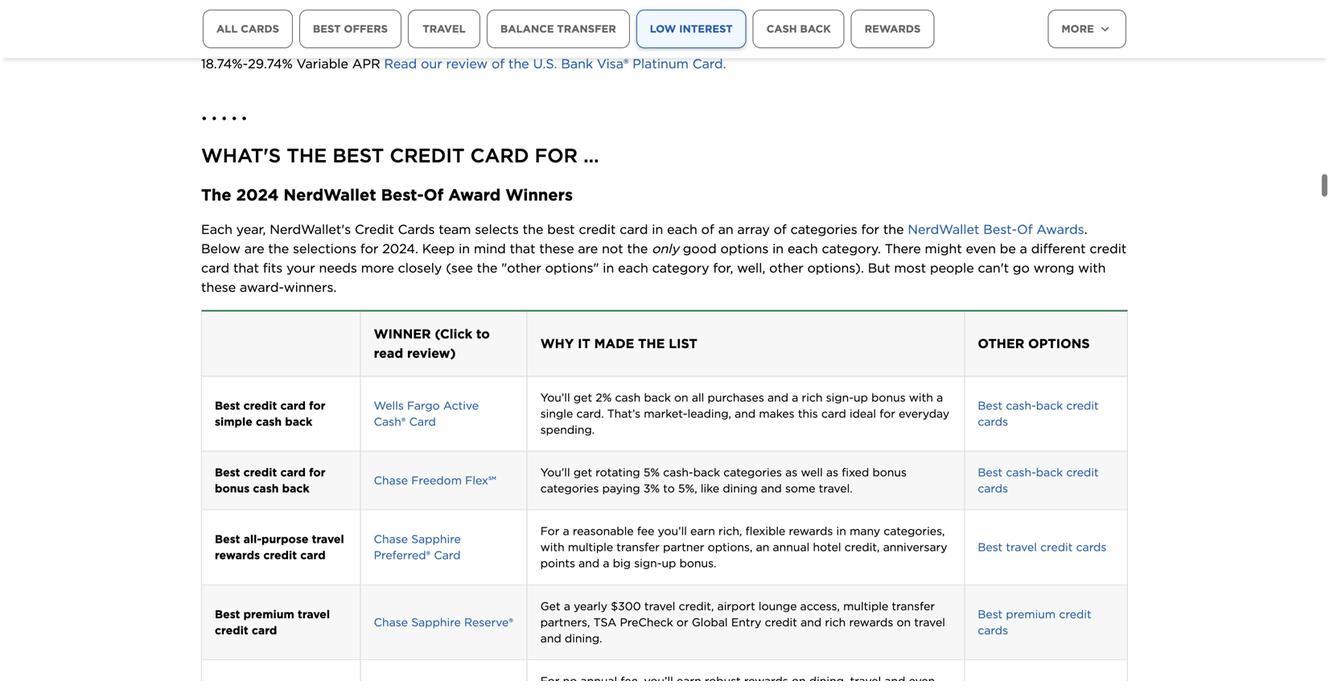 Task type: locate. For each thing, give the bounding box(es) containing it.
transfer inside get a yearly $300 travel credit, airport lounge access, multiple transfer partners, tsa precheck or global entry credit and rich rewards on travel and dining.
[[892, 600, 935, 613]]

with up everyday
[[909, 391, 933, 405]]

read
[[374, 346, 403, 361]]

transfer down 'fee'
[[617, 541, 660, 555]]

the inside "good options in each category. there might even be a different credit card that fits your needs more closely (see the "other options" in each category for, well, other options). but most people can't go wrong with these award-winners."
[[477, 260, 498, 276]]

1 vertical spatial bonus
[[873, 466, 907, 480]]

our
[[963, 0, 985, 11], [421, 56, 442, 72]]

platinum up variable
[[303, 37, 360, 52]]

0 vertical spatial each
[[667, 222, 698, 238]]

1 vertical spatial review
[[446, 56, 488, 72]]

a inside get a yearly $300 travel credit, airport lounge access, multiple transfer partners, tsa precheck or global entry credit and rich rewards on travel and dining.
[[564, 600, 571, 613]]

below
[[201, 241, 241, 257]]

transfer
[[557, 22, 616, 35]]

active inside wells fargo active cash® card
[[443, 399, 479, 413]]

1 vertical spatial that
[[233, 260, 259, 276]]

credit inside get a yearly $300 travel credit, airport lounge access, multiple transfer partners, tsa precheck or global entry credit and rich rewards on travel and dining.
[[765, 616, 797, 630]]

in up (see
[[459, 241, 470, 257]]

a
[[1020, 241, 1028, 257], [792, 391, 799, 405], [937, 391, 943, 405], [563, 525, 570, 539], [603, 557, 610, 571], [564, 600, 571, 613]]

an
[[718, 222, 734, 238], [756, 541, 770, 555]]

0 vertical spatial visa®
[[267, 37, 299, 52]]

u.s. up '18.74%-'
[[201, 37, 226, 52]]

1 vertical spatial chase
[[374, 533, 408, 547]]

1 get from the top
[[574, 391, 592, 405]]

2 vertical spatial chase
[[374, 616, 408, 630]]

multiple right access,
[[843, 600, 889, 613]]

1 horizontal spatial cash®
[[374, 415, 406, 429]]

nerdwallet up nerdwallet's
[[284, 186, 376, 205]]

wells
[[1076, 0, 1110, 11], [374, 399, 404, 413]]

0 vertical spatial bonus
[[872, 391, 906, 405]]

fargo up '18.74%-'
[[201, 14, 239, 30]]

0 vertical spatial that
[[510, 241, 536, 257]]

0 vertical spatial card
[[409, 415, 436, 429]]

best cash-back credit cards link up best travel credit cards
[[978, 466, 1099, 496]]

1 vertical spatial best-
[[984, 222, 1017, 238]]

premium down best all-purpose travel rewards credit card
[[244, 608, 294, 622]]

to right (click at left
[[476, 326, 490, 342]]

are down year, at the left
[[244, 241, 264, 257]]

1 vertical spatial with
[[909, 391, 933, 405]]

2 you'll from the top
[[541, 466, 570, 480]]

2 as from the left
[[827, 466, 839, 480]]

a right be
[[1020, 241, 1028, 257]]

freedom
[[411, 474, 462, 488]]

visa® down cycles
[[597, 56, 629, 72]]

chase sapphire reserve®
[[374, 616, 513, 630]]

our up ongoing on the top
[[963, 0, 985, 11]]

with inside you'll get 2% cash back on all purchases and a rich sign-up bonus with a single card. that's market-leading, and makes this card ideal for everyday spending.
[[909, 391, 933, 405]]

with down for
[[541, 541, 565, 555]]

a up partners,
[[564, 600, 571, 613]]

0 vertical spatial active
[[242, 14, 283, 30]]

all up leading,
[[692, 391, 704, 405]]

2 horizontal spatial categories
[[791, 222, 858, 238]]

apr
[[460, 37, 488, 52], [991, 37, 1019, 52], [352, 56, 380, 72]]

2%
[[596, 391, 612, 405]]

get for 2%
[[574, 391, 592, 405]]

a up everyday
[[937, 391, 943, 405]]

2 horizontal spatial with
[[1079, 260, 1106, 276]]

best inside product offers quick filters "tab list"
[[313, 22, 341, 35]]

and inside you'll get rotating 5% cash-back categories as well as fixed bonus categories paying 3% to 5%, like dining and some travel.
[[761, 482, 782, 496]]

rich up this
[[802, 391, 823, 405]]

ongoing
[[934, 37, 987, 52]]

1 sapphire from the top
[[411, 533, 461, 547]]

cards inside the best premium credit cards
[[978, 624, 1008, 638]]

tsa
[[594, 616, 617, 630]]

1 best cash-back credit cards link from the top
[[978, 399, 1099, 429]]

u.s.
[[201, 37, 226, 52], [533, 56, 557, 72]]

selects
[[475, 222, 519, 238]]

more
[[1062, 23, 1094, 35]]

cash® down read on the left bottom
[[374, 415, 406, 429]]

0%
[[403, 37, 423, 52]]

credit, down many
[[845, 541, 880, 555]]

premium inside best premium travel credit card
[[244, 608, 294, 622]]

our down 'intro'
[[421, 56, 442, 72]]

points
[[541, 557, 575, 571]]

sign- right big
[[634, 557, 662, 571]]

read our review of the u.s. bank visa® platinum card. link
[[380, 56, 726, 72]]

0 vertical spatial wells
[[1076, 0, 1110, 11]]

transfers,
[[786, 37, 845, 52]]

5%,
[[678, 482, 697, 496]]

2 sapphire from the top
[[411, 616, 461, 630]]

chase for chase freedom flex℠
[[374, 474, 408, 488]]

up up ideal
[[854, 391, 868, 405]]

2 chase from the top
[[374, 533, 408, 547]]

billing
[[531, 37, 569, 52]]

it
[[578, 336, 591, 352]]

apr right 'intro'
[[460, 37, 488, 52]]

2 vertical spatial each
[[618, 260, 649, 276]]

card inside you'll get 2% cash back on all purchases and a rich sign-up bonus with a single card. that's market-leading, and makes this card ideal for everyday spending.
[[822, 407, 846, 421]]

1 horizontal spatial sign-
[[826, 391, 854, 405]]

bonus.
[[680, 557, 717, 571]]

what's
[[201, 144, 281, 168]]

rewards
[[789, 525, 833, 539], [215, 549, 260, 563], [849, 616, 894, 630]]

1 horizontal spatial bank
[[561, 56, 593, 72]]

back up like
[[693, 466, 720, 480]]

winner
[[374, 326, 431, 342]]

1 are from the left
[[244, 241, 264, 257]]

read up ongoing on the top
[[927, 0, 960, 11]]

card. for cash®
[[327, 14, 361, 30]]

to inside "winner (click to read review)"
[[476, 326, 490, 342]]

card. down interest at the right top of page
[[693, 56, 726, 72]]

cash® inside wells fargo active cash® card
[[374, 415, 406, 429]]

the 2024 nerdwallet best-of award winners
[[201, 186, 573, 205]]

the up there
[[884, 222, 904, 238]]

0 vertical spatial best cash-back credit cards
[[978, 399, 1099, 429]]

and left makes
[[735, 407, 756, 421]]

read for read our review of the u.s. bank visa® platinum card.
[[384, 56, 417, 72]]

1 vertical spatial all
[[692, 391, 704, 405]]

for inside 0% intro apr for 18 billing cycles on purchases and balance transfers, and then the ongoing apr of 18.74%-29.74% variable apr
[[492, 37, 510, 52]]

chase for chase sapphire preferred® card
[[374, 533, 408, 547]]

read inside "read our review of the wells fargo active cash® card."
[[927, 0, 960, 11]]

and down partners,
[[541, 632, 562, 646]]

2 vertical spatial categories
[[541, 482, 599, 496]]

credit inside best premium travel credit card
[[215, 624, 248, 638]]

1 you'll from the top
[[541, 391, 570, 405]]

1 horizontal spatial u.s.
[[533, 56, 557, 72]]

premium for cards
[[1006, 608, 1056, 622]]

bonus
[[872, 391, 906, 405], [873, 466, 907, 480], [215, 482, 250, 496]]

fargo inside "read our review of the wells fargo active cash® card."
[[201, 14, 239, 30]]

credit inside best all-purpose travel rewards credit card
[[263, 549, 297, 563]]

back down options
[[1036, 399, 1063, 413]]

dining.
[[565, 632, 602, 646]]

credit
[[390, 144, 465, 168]]

1 horizontal spatial wells
[[1076, 0, 1110, 11]]

1 vertical spatial sapphire
[[411, 616, 461, 630]]

1 vertical spatial read
[[384, 56, 417, 72]]

or
[[677, 616, 689, 630]]

you'll for you'll get 2% cash back on all purchases and a rich sign-up bonus with a single card. that's market-leading, and makes this card ideal for everyday spending.
[[541, 391, 570, 405]]

1 vertical spatial rewards
[[215, 549, 260, 563]]

other
[[770, 260, 804, 276]]

an up options
[[718, 222, 734, 238]]

0 vertical spatial the
[[287, 144, 327, 168]]

a inside "good options in each category. there might even be a different credit card that fits your needs more closely (see the "other options" in each category for, well, other options). but most people can't go wrong with these award-winners."
[[1020, 241, 1028, 257]]

cash inside you'll get 2% cash back on all purchases and a rich sign-up bonus with a single card. that's market-leading, and makes this card ideal for everyday spending.
[[615, 391, 641, 405]]

0 horizontal spatial to
[[476, 326, 490, 342]]

travel up the best premium credit cards
[[1006, 541, 1037, 555]]

go
[[1013, 260, 1030, 276]]

card. up variable
[[327, 14, 361, 30]]

rich inside you'll get 2% cash back on all purchases and a rich sign-up bonus with a single card. that's market-leading, and makes this card ideal for everyday spending.
[[802, 391, 823, 405]]

get inside you'll get 2% cash back on all purchases and a rich sign-up bonus with a single card. that's market-leading, and makes this card ideal for everyday spending.
[[574, 391, 592, 405]]

1 vertical spatial to
[[663, 482, 675, 496]]

to inside you'll get rotating 5% cash-back categories as well as fixed bonus categories paying 3% to 5%, like dining and some travel.
[[663, 482, 675, 496]]

5 • from the left
[[241, 111, 247, 126]]

0 horizontal spatial purchases
[[636, 37, 701, 52]]

as up travel.
[[827, 466, 839, 480]]

chase inside chase sapphire preferred® card
[[374, 533, 408, 547]]

and up makes
[[768, 391, 789, 405]]

for a reasonable fee you'll earn rich, flexible rewards in many categories, with multiple transfer partner options, an annual hotel credit, anniversary points and a big sign-up bonus.
[[541, 525, 948, 571]]

card up chase freedom flex℠ link
[[409, 415, 436, 429]]

the up more
[[1051, 0, 1072, 11]]

1 horizontal spatial best-
[[984, 222, 1017, 238]]

card
[[409, 415, 436, 429], [434, 549, 461, 563]]

multiple inside get a yearly $300 travel credit, airport lounge access, multiple transfer partners, tsa precheck or global entry credit and rich rewards on travel and dining.
[[843, 600, 889, 613]]

card. for platinum
[[693, 56, 726, 72]]

get up the card.
[[574, 391, 592, 405]]

wells fargo active cash® card
[[374, 399, 479, 429]]

0 horizontal spatial multiple
[[568, 541, 613, 555]]

back inside 'best credit card for bonus cash back'
[[282, 482, 310, 496]]

best- up be
[[984, 222, 1017, 238]]

you'll inside you'll get 2% cash back on all purchases and a rich sign-up bonus with a single card. that's market-leading, and makes this card ideal for everyday spending.
[[541, 391, 570, 405]]

single
[[541, 407, 573, 421]]

0 horizontal spatial with
[[541, 541, 565, 555]]

and right points
[[579, 557, 600, 571]]

an down "flexible"
[[756, 541, 770, 555]]

back up market-
[[644, 391, 671, 405]]

2 horizontal spatial rewards
[[849, 616, 894, 630]]

0 vertical spatial fargo
[[201, 14, 239, 30]]

you'll get rotating 5% cash-back categories as well as fixed bonus categories paying 3% to 5%, like dining and some travel.
[[541, 466, 907, 496]]

0 vertical spatial best cash-back credit cards link
[[978, 399, 1099, 429]]

on down anniversary
[[897, 616, 911, 630]]

1 horizontal spatial multiple
[[843, 600, 889, 613]]

1 • from the left
[[201, 111, 207, 126]]

travel down best all-purpose travel rewards credit card
[[298, 608, 330, 622]]

get inside you'll get rotating 5% cash-back categories as well as fixed bonus categories paying 3% to 5%, like dining and some travel.
[[574, 466, 592, 480]]

1 best cash-back credit cards from the top
[[978, 399, 1099, 429]]

you'll down spending. at the bottom of page
[[541, 466, 570, 480]]

card inside best credit card for simple cash back
[[280, 399, 306, 413]]

review for u.s.
[[446, 56, 488, 72]]

0 vertical spatial up
[[854, 391, 868, 405]]

2 • from the left
[[211, 111, 217, 126]]

cash- up best travel credit cards
[[1006, 466, 1036, 480]]

1 horizontal spatial with
[[909, 391, 933, 405]]

bank down cycles
[[561, 56, 593, 72]]

1 horizontal spatial of
[[1017, 222, 1033, 238]]

1 horizontal spatial credit,
[[845, 541, 880, 555]]

market-
[[644, 407, 688, 421]]

are left 'not'
[[578, 241, 598, 257]]

of left awards
[[1017, 222, 1033, 238]]

different
[[1032, 241, 1086, 257]]

apr down card:
[[352, 56, 380, 72]]

bonus right fixed
[[873, 466, 907, 480]]

1 chase from the top
[[374, 474, 408, 488]]

and down access,
[[801, 616, 822, 630]]

you'll for you'll get rotating 5% cash-back categories as well as fixed bonus categories paying 3% to 5%, like dining and some travel.
[[541, 466, 570, 480]]

u.s. down billing
[[533, 56, 557, 72]]

wrong
[[1034, 260, 1075, 276]]

card inside best all-purpose travel rewards credit card
[[300, 549, 326, 563]]

2 premium from the left
[[1006, 608, 1056, 622]]

on
[[616, 37, 633, 52], [674, 391, 689, 405], [897, 616, 911, 630]]

chase freedom flex℠ link
[[374, 474, 496, 488]]

0 vertical spatial credit,
[[845, 541, 880, 555]]

card. inside "read our review of the wells fargo active cash® card."
[[327, 14, 361, 30]]

best cash-back credit cards up best travel credit cards
[[978, 466, 1099, 496]]

best inside 'best credit card for bonus cash back'
[[215, 466, 240, 480]]

2 best cash-back credit cards from the top
[[978, 466, 1099, 496]]

card.
[[327, 14, 361, 30], [693, 56, 726, 72]]

bonus up all-
[[215, 482, 250, 496]]

in
[[652, 222, 663, 238], [459, 241, 470, 257], [773, 241, 784, 257], [603, 260, 614, 276], [837, 525, 847, 539]]

cash inside best credit card for simple cash back
[[256, 415, 282, 429]]

the left list
[[638, 336, 665, 352]]

best premium travel credit card
[[215, 608, 330, 638]]

like
[[701, 482, 720, 496]]

best offers
[[313, 22, 388, 35]]

visa® up 29.74%
[[267, 37, 299, 52]]

and inside "for a reasonable fee you'll earn rich, flexible rewards in many categories, with multiple transfer partner options, an annual hotel credit, anniversary points and a big sign-up bonus."
[[579, 557, 600, 571]]

2 horizontal spatial apr
[[991, 37, 1019, 52]]

the down the each year, nerdwallet's credit cards team selects the best credit card in each of an array of categories for the nerdwallet best-of awards on the top of the page
[[627, 241, 648, 257]]

1 horizontal spatial on
[[674, 391, 689, 405]]

0 vertical spatial card.
[[327, 14, 361, 30]]

0 vertical spatial sapphire
[[411, 533, 461, 547]]

access,
[[801, 600, 840, 613]]

1 horizontal spatial transfer
[[892, 600, 935, 613]]

cash up all-
[[253, 482, 279, 496]]

0 horizontal spatial of
[[424, 186, 444, 205]]

0 vertical spatial all
[[216, 22, 238, 35]]

0 vertical spatial on
[[616, 37, 633, 52]]

sapphire inside chase sapphire preferred® card
[[411, 533, 461, 547]]

2 get from the top
[[574, 466, 592, 480]]

a up this
[[792, 391, 799, 405]]

purchases inside you'll get 2% cash back on all purchases and a rich sign-up bonus with a single card. that's market-leading, and makes this card ideal for everyday spending.
[[708, 391, 764, 405]]

you'll inside you'll get rotating 5% cash-back categories as well as fixed bonus categories paying 3% to 5%, like dining and some travel.
[[541, 466, 570, 480]]

on right cycles
[[616, 37, 633, 52]]

0 horizontal spatial all
[[216, 22, 238, 35]]

credit inside best credit card for simple cash back
[[244, 399, 277, 413]]

cash back link
[[753, 10, 845, 48]]

read for read our review of the wells fargo active cash® card.
[[927, 0, 960, 11]]

cash- inside you'll get rotating 5% cash-back categories as well as fixed bonus categories paying 3% to 5%, like dining and some travel.
[[663, 466, 693, 480]]

0 vertical spatial to
[[476, 326, 490, 342]]

0 horizontal spatial visa®
[[267, 37, 299, 52]]

3 chase from the top
[[374, 616, 408, 630]]

fargo down review)
[[407, 399, 440, 413]]

0 vertical spatial rich
[[802, 391, 823, 405]]

to right 3%
[[663, 482, 675, 496]]

cash right simple at the left bottom of the page
[[256, 415, 282, 429]]

multiple
[[568, 541, 613, 555], [843, 600, 889, 613]]

our inside "read our review of the wells fargo active cash® card."
[[963, 0, 985, 11]]

card inside chase sapphire preferred® card
[[434, 549, 461, 563]]

1 vertical spatial card.
[[693, 56, 726, 72]]

airport
[[718, 600, 755, 613]]

rich inside get a yearly $300 travel credit, airport lounge access, multiple transfer partners, tsa precheck or global entry credit and rich rewards on travel and dining.
[[825, 616, 846, 630]]

1 vertical spatial nerdwallet
[[908, 222, 980, 238]]

fargo
[[201, 14, 239, 30], [407, 399, 440, 413]]

balance
[[501, 22, 554, 35]]

in inside "for a reasonable fee you'll earn rich, flexible rewards in many categories, with multiple transfer partner options, an annual hotel credit, anniversary points and a big sign-up bonus."
[[837, 525, 847, 539]]

0 horizontal spatial up
[[662, 557, 676, 571]]

each
[[201, 222, 233, 238]]

what's the best credit card for ...
[[201, 144, 599, 168]]

1 premium from the left
[[244, 608, 294, 622]]

2 best cash-back credit cards link from the top
[[978, 466, 1099, 496]]

1 horizontal spatial up
[[854, 391, 868, 405]]

1 vertical spatial card
[[434, 549, 461, 563]]

multiple down reasonable in the left of the page
[[568, 541, 613, 555]]

1 horizontal spatial read
[[927, 0, 960, 11]]

cycles
[[573, 37, 612, 52]]

multiple inside "for a reasonable fee you'll earn rich, flexible rewards in many categories, with multiple transfer partner options, an annual hotel credit, anniversary points and a big sign-up bonus."
[[568, 541, 613, 555]]

and left then on the right of page
[[849, 37, 873, 52]]

0 vertical spatial nerdwallet
[[284, 186, 376, 205]]

to
[[476, 326, 490, 342], [663, 482, 675, 496]]

get
[[541, 600, 561, 613]]

the down mind
[[477, 260, 498, 276]]

cash
[[615, 391, 641, 405], [256, 415, 282, 429], [253, 482, 279, 496]]

1 vertical spatial get
[[574, 466, 592, 480]]

review inside "read our review of the wells fargo active cash® card."
[[989, 0, 1030, 11]]

with inside "for a reasonable fee you'll earn rich, flexible rewards in many categories, with multiple transfer partner options, an annual hotel credit, anniversary points and a big sign-up bonus."
[[541, 541, 565, 555]]

1 vertical spatial you'll
[[541, 466, 570, 480]]

hotel
[[813, 541, 841, 555]]

1 vertical spatial active
[[443, 399, 479, 413]]

of inside "read our review of the wells fargo active cash® card."
[[1034, 0, 1047, 11]]

sign- up ideal
[[826, 391, 854, 405]]

back inside you'll get 2% cash back on all purchases and a rich sign-up bonus with a single card. that's market-leading, and makes this card ideal for everyday spending.
[[644, 391, 671, 405]]

on inside get a yearly $300 travel credit, airport lounge access, multiple transfer partners, tsa precheck or global entry credit and rich rewards on travel and dining.
[[897, 616, 911, 630]]

these down below
[[201, 280, 236, 295]]

read down 0%
[[384, 56, 417, 72]]

0 vertical spatial purchases
[[636, 37, 701, 52]]

0 horizontal spatial transfer
[[617, 541, 660, 555]]

purchases up leading,
[[708, 391, 764, 405]]

chase down preferred®
[[374, 616, 408, 630]]

apr right ongoing on the top
[[991, 37, 1019, 52]]

other options
[[978, 336, 1090, 352]]

0 horizontal spatial credit,
[[679, 600, 714, 613]]

that inside . below are the selections for 2024. keep in mind that these are not the
[[510, 241, 536, 257]]

that
[[510, 241, 536, 257], [233, 260, 259, 276]]

well
[[801, 466, 823, 480]]

these inside . below are the selections for 2024. keep in mind that these are not the
[[540, 241, 574, 257]]

each year, nerdwallet's credit cards team selects the best credit card in each of an array of categories for the nerdwallet best-of awards
[[201, 222, 1085, 238]]

categories up category. at the right of the page
[[791, 222, 858, 238]]

of up cards
[[424, 186, 444, 205]]

up down partner
[[662, 557, 676, 571]]

cash- up the 5%,
[[663, 466, 693, 480]]

low interest link
[[636, 10, 747, 48]]

rich down access,
[[825, 616, 846, 630]]

rewards inside get a yearly $300 travel credit, airport lounge access, multiple transfer partners, tsa precheck or global entry credit and rich rewards on travel and dining.
[[849, 616, 894, 630]]

categories up for
[[541, 482, 599, 496]]

the
[[201, 186, 231, 205]]

the
[[1051, 0, 1072, 11], [909, 37, 930, 52], [509, 56, 529, 72], [523, 222, 544, 238], [884, 222, 904, 238], [268, 241, 289, 257], [627, 241, 648, 257], [477, 260, 498, 276]]

0 horizontal spatial are
[[244, 241, 264, 257]]

credit inside 'best credit card for bonus cash back'
[[244, 466, 277, 480]]

0 horizontal spatial as
[[786, 466, 798, 480]]

best- up cards
[[381, 186, 424, 205]]

travel inside best premium travel credit card
[[298, 608, 330, 622]]

1 vertical spatial purchases
[[708, 391, 764, 405]]

precheck
[[620, 616, 673, 630]]

0 horizontal spatial cash®
[[287, 14, 323, 30]]

sapphire up preferred®
[[411, 533, 461, 547]]

1 vertical spatial on
[[674, 391, 689, 405]]

0 horizontal spatial rewards
[[215, 549, 260, 563]]

transfer down anniversary
[[892, 600, 935, 613]]

premium inside the best premium credit cards
[[1006, 608, 1056, 622]]

1 vertical spatial transfer
[[892, 600, 935, 613]]

that up "other at the left of the page
[[510, 241, 536, 257]]

award-
[[240, 280, 284, 295]]

0 vertical spatial u.s.
[[201, 37, 226, 52]]

0 vertical spatial of
[[424, 186, 444, 205]]

the left best
[[287, 144, 327, 168]]

best cash-back credit cards link for you'll get 2% cash back on all purchases and a rich sign-up bonus with a single card. that's market-leading, and makes this card ideal for everyday spending.
[[978, 399, 1099, 429]]

chase left 'freedom'
[[374, 474, 408, 488]]

.
[[1085, 222, 1088, 238]]

these inside "good options in each category. there might even be a different credit card that fits your needs more closely (see the "other options" in each category for, well, other options). but most people can't go wrong with these award-winners."
[[201, 280, 236, 295]]

0 horizontal spatial fargo
[[201, 14, 239, 30]]

1 vertical spatial visa®
[[597, 56, 629, 72]]

1 vertical spatial an
[[756, 541, 770, 555]]

cash- down other options
[[1006, 399, 1036, 413]]

best credit card for bonus cash back
[[215, 466, 326, 496]]

1 horizontal spatial purchases
[[708, 391, 764, 405]]

on inside 0% intro apr for 18 billing cycles on purchases and balance transfers, and then the ongoing apr of 18.74%-29.74% variable apr
[[616, 37, 633, 52]]

credit, up global
[[679, 600, 714, 613]]

1 horizontal spatial that
[[510, 241, 536, 257]]

0 vertical spatial you'll
[[541, 391, 570, 405]]

best cash-back credit cards link
[[978, 399, 1099, 429], [978, 466, 1099, 496]]

0 horizontal spatial bank
[[230, 37, 263, 52]]

in up the hotel on the bottom of the page
[[837, 525, 847, 539]]

keep
[[422, 241, 455, 257]]

2024
[[236, 186, 279, 205]]

these down best
[[540, 241, 574, 257]]

each up only
[[667, 222, 698, 238]]

0 vertical spatial read
[[927, 0, 960, 11]]

premium for credit
[[244, 608, 294, 622]]

of
[[1034, 0, 1047, 11], [1023, 37, 1036, 52], [492, 56, 505, 72], [701, 222, 715, 238], [774, 222, 787, 238]]

for,
[[713, 260, 733, 276]]

0 vertical spatial multiple
[[568, 541, 613, 555]]

0 vertical spatial an
[[718, 222, 734, 238]]

(see
[[446, 260, 473, 276]]

cash inside 'best credit card for bonus cash back'
[[253, 482, 279, 496]]

0 vertical spatial rewards
[[789, 525, 833, 539]]

1 vertical spatial cash®
[[374, 415, 406, 429]]

0 horizontal spatial platinum
[[303, 37, 360, 52]]

2 are from the left
[[578, 241, 598, 257]]

1 vertical spatial platinum
[[633, 56, 689, 72]]

with right wrong
[[1079, 260, 1106, 276]]

nerdwallet
[[284, 186, 376, 205], [908, 222, 980, 238]]



Task type: vqa. For each thing, say whether or not it's contained in the screenshot.
9.79-24.34%
no



Task type: describe. For each thing, give the bounding box(es) containing it.
team
[[439, 222, 471, 238]]

cards inside product offers quick filters "tab list"
[[241, 22, 279, 35]]

the down 18
[[509, 56, 529, 72]]

card.
[[577, 407, 604, 421]]

the inside "read our review of the wells fargo active cash® card."
[[1051, 0, 1072, 11]]

cash® inside "read our review of the wells fargo active cash® card."
[[287, 14, 323, 30]]

global
[[692, 616, 728, 630]]

travel up precheck
[[645, 600, 676, 613]]

with inside "good options in each category. there might even be a different credit card that fits your needs more closely (see the "other options" in each category for, well, other options). but most people can't go wrong with these award-winners."
[[1079, 260, 1106, 276]]

card inside "good options in each category. there might even be a different credit card that fits your needs more closely (see the "other options" in each category for, well, other options). but most people can't go wrong with these award-winners."
[[201, 260, 230, 276]]

get a yearly $300 travel credit, airport lounge access, multiple transfer partners, tsa precheck or global entry credit and rich rewards on travel and dining.
[[541, 600, 946, 646]]

preferred®
[[374, 549, 431, 563]]

card inside wells fargo active cash® card
[[409, 415, 436, 429]]

18
[[514, 37, 527, 52]]

for inside you'll get 2% cash back on all purchases and a rich sign-up bonus with a single card. that's market-leading, and makes this card ideal for everyday spending.
[[880, 407, 896, 421]]

review)
[[407, 346, 456, 361]]

0 vertical spatial platinum
[[303, 37, 360, 52]]

best inside best credit card for simple cash back
[[215, 399, 240, 413]]

. below are the selections for 2024. keep in mind that these are not the
[[201, 222, 1088, 257]]

cards
[[398, 222, 435, 238]]

bonus inside 'best credit card for bonus cash back'
[[215, 482, 250, 496]]

0 vertical spatial best-
[[381, 186, 424, 205]]

0 horizontal spatial an
[[718, 222, 734, 238]]

in up only
[[652, 222, 663, 238]]

options,
[[708, 541, 753, 555]]

purchases inside 0% intro apr for 18 billing cycles on purchases and balance transfers, and then the ongoing apr of 18.74%-29.74% variable apr
[[636, 37, 701, 52]]

for inside 'best credit card for bonus cash back'
[[309, 466, 326, 480]]

best cash-back credit cards for you'll get rotating 5% cash-back categories as well as fixed bonus categories paying 3% to 5%, like dining and some travel.
[[978, 466, 1099, 496]]

sapphire for preferred®
[[411, 533, 461, 547]]

lounge
[[759, 600, 797, 613]]

0 horizontal spatial apr
[[352, 56, 380, 72]]

earn
[[691, 525, 715, 539]]

wells fargo active cash® card link
[[374, 399, 479, 429]]

rich,
[[719, 525, 742, 539]]

credit inside the best premium credit cards
[[1059, 608, 1092, 622]]

other
[[978, 336, 1025, 352]]

18.74%-
[[201, 56, 248, 72]]

awards
[[1037, 222, 1085, 238]]

why it made the list
[[541, 336, 698, 352]]

many
[[850, 525, 881, 539]]

only
[[652, 241, 679, 257]]

fargo inside wells fargo active cash® card
[[407, 399, 440, 413]]

cash for chase freedom flex℠
[[253, 482, 279, 496]]

rewards
[[865, 22, 921, 35]]

credit inside "good options in each category. there might even be a different credit card that fits your needs more closely (see the "other options" in each category for, well, other options). but most people can't go wrong with these award-winners."
[[1090, 241, 1127, 257]]

1 horizontal spatial apr
[[460, 37, 488, 52]]

travel inside best all-purpose travel rewards credit card
[[312, 533, 344, 547]]

1 vertical spatial the
[[638, 336, 665, 352]]

0 vertical spatial bank
[[230, 37, 263, 52]]

up inside "for a reasonable fee you'll earn rich, flexible rewards in many categories, with multiple transfer partner options, an annual hotel credit, anniversary points and a big sign-up bonus."
[[662, 557, 676, 571]]

back inside you'll get rotating 5% cash-back categories as well as fixed bonus categories paying 3% to 5%, like dining and some travel.
[[693, 466, 720, 480]]

1 horizontal spatial visa®
[[597, 56, 629, 72]]

in inside . below are the selections for 2024. keep in mind that these are not the
[[459, 241, 470, 257]]

1 vertical spatial of
[[1017, 222, 1033, 238]]

...
[[584, 144, 599, 168]]

card inside best premium travel credit card
[[252, 624, 277, 638]]

can't
[[978, 260, 1009, 276]]

good options in each category. there might even be a different credit card that fits your needs more closely (see the "other options" in each category for, well, other options). but most people can't go wrong with these award-winners.
[[201, 241, 1127, 295]]

list
[[669, 336, 698, 352]]

card:
[[364, 37, 399, 52]]

best inside best all-purpose travel rewards credit card
[[215, 533, 240, 547]]

1 horizontal spatial nerdwallet
[[908, 222, 980, 238]]

variable
[[297, 56, 348, 72]]

a right for
[[563, 525, 570, 539]]

chase freedom flex℠
[[374, 474, 496, 488]]

0 horizontal spatial u.s.
[[201, 37, 226, 52]]

review for wells
[[989, 0, 1030, 11]]

travel link
[[408, 10, 480, 48]]

category.
[[822, 241, 881, 257]]

best inside best premium travel credit card
[[215, 608, 240, 622]]

back inside best credit card for simple cash back
[[285, 415, 312, 429]]

credit, inside get a yearly $300 travel credit, airport lounge access, multiple transfer partners, tsa precheck or global entry credit and rich rewards on travel and dining.
[[679, 600, 714, 613]]

read our review of the wells fargo active cash® card. link
[[201, 0, 1110, 30]]

for
[[541, 525, 560, 539]]

reserve®
[[464, 616, 513, 630]]

sign- inside "for a reasonable fee you'll earn rich, flexible rewards in many categories, with multiple transfer partner options, an annual hotel credit, anniversary points and a big sign-up bonus."
[[634, 557, 662, 571]]

options).
[[808, 260, 864, 276]]

best
[[333, 144, 384, 168]]

best inside the best premium credit cards
[[978, 608, 1003, 622]]

nerdwallet best-of awards link
[[908, 222, 1085, 238]]

best offers link
[[299, 10, 402, 48]]

cash- for to
[[1006, 466, 1036, 480]]

"other
[[502, 260, 542, 276]]

credit, inside "for a reasonable fee you'll earn rich, flexible rewards in many categories, with multiple transfer partner options, an annual hotel credit, anniversary points and a big sign-up bonus."
[[845, 541, 880, 555]]

2 horizontal spatial each
[[788, 241, 818, 257]]

in up the other on the top
[[773, 241, 784, 257]]

card inside 'best credit card for bonus cash back'
[[280, 466, 306, 480]]

for inside . below are the selections for 2024. keep in mind that these are not the
[[360, 241, 379, 257]]

wells inside "read our review of the wells fargo active cash® card."
[[1076, 0, 1110, 11]]

mind
[[474, 241, 506, 257]]

sign- inside you'll get 2% cash back on all purchases and a rich sign-up bonus with a single card. that's market-leading, and makes this card ideal for everyday spending.
[[826, 391, 854, 405]]

most
[[894, 260, 926, 276]]

the inside 0% intro apr for 18 billing cycles on purchases and balance transfers, and then the ongoing apr of 18.74%-29.74% variable apr
[[909, 37, 930, 52]]

on inside you'll get 2% cash back on all purchases and a rich sign-up bonus with a single card. that's market-leading, and makes this card ideal for everyday spending.
[[674, 391, 689, 405]]

more
[[361, 260, 394, 276]]

best cash-back credit cards for you'll get 2% cash back on all purchases and a rich sign-up bonus with a single card. that's market-leading, and makes this card ideal for everyday spending.
[[978, 399, 1099, 429]]

cash back
[[767, 22, 831, 35]]

up inside you'll get 2% cash back on all purchases and a rich sign-up bonus with a single card. that's market-leading, and makes this card ideal for everyday spending.
[[854, 391, 868, 405]]

rewards link
[[851, 10, 935, 48]]

all inside you'll get 2% cash back on all purchases and a rich sign-up bonus with a single card. that's market-leading, and makes this card ideal for everyday spending.
[[692, 391, 704, 405]]

that's
[[607, 407, 641, 421]]

our for wells
[[963, 0, 985, 11]]

4 • from the left
[[231, 111, 237, 126]]

that inside "good options in each category. there might even be a different credit card that fits your needs more closely (see the "other options" in each category for, well, other options). but most people can't go wrong with these award-winners."
[[233, 260, 259, 276]]

1 horizontal spatial each
[[667, 222, 698, 238]]

purpose
[[262, 533, 309, 547]]

transfer inside "for a reasonable fee you'll earn rich, flexible rewards in many categories, with multiple transfer partner options, an annual hotel credit, anniversary points and a big sign-up bonus."
[[617, 541, 660, 555]]

balance transfer
[[501, 22, 616, 35]]

an inside "for a reasonable fee you'll earn rich, flexible rewards in many categories, with multiple transfer partner options, an annual hotel credit, anniversary points and a big sign-up bonus."
[[756, 541, 770, 555]]

dining
[[723, 482, 758, 496]]

fixed
[[842, 466, 869, 480]]

best premium credit cards
[[978, 608, 1092, 638]]

the up fits
[[268, 241, 289, 257]]

intro
[[427, 37, 456, 52]]

chase sapphire preferred® card
[[374, 533, 461, 563]]

balance transfer link
[[487, 10, 630, 48]]

our for u.s.
[[421, 56, 442, 72]]

travel.
[[819, 482, 853, 496]]

chase for chase sapphire reserve®
[[374, 616, 408, 630]]

0 horizontal spatial each
[[618, 260, 649, 276]]

flexible
[[746, 525, 786, 539]]

annual
[[773, 541, 810, 555]]

0 vertical spatial categories
[[791, 222, 858, 238]]

get for rotating
[[574, 466, 592, 480]]

product offers quick filters tab list
[[203, 10, 993, 93]]

fits
[[263, 260, 283, 276]]

balance
[[733, 37, 782, 52]]

options
[[721, 241, 769, 257]]

the left best
[[523, 222, 544, 238]]

in down 'not'
[[603, 260, 614, 276]]

1 horizontal spatial platinum
[[633, 56, 689, 72]]

(click
[[435, 326, 472, 342]]

award
[[448, 186, 501, 205]]

best
[[547, 222, 575, 238]]

cash for wells fargo active cash® card
[[256, 415, 282, 429]]

travel down anniversary
[[915, 616, 946, 630]]

then
[[877, 37, 905, 52]]

options"
[[545, 260, 599, 276]]

some
[[785, 482, 816, 496]]

of inside 0% intro apr for 18 billing cycles on purchases and balance transfers, and then the ongoing apr of 18.74%-29.74% variable apr
[[1023, 37, 1036, 52]]

chase sapphire reserve® link
[[374, 616, 513, 630]]

paying
[[602, 482, 640, 496]]

this
[[798, 407, 818, 421]]

winners.
[[284, 280, 337, 295]]

and down interest at the right top of page
[[705, 37, 729, 52]]

back up best travel credit cards
[[1036, 466, 1063, 480]]

for inside best credit card for simple cash back
[[309, 399, 326, 413]]

best premium credit cards link
[[978, 608, 1092, 638]]

cash- for a
[[1006, 399, 1036, 413]]

more button
[[1048, 10, 1127, 48]]

active inside "read our review of the wells fargo active cash® card."
[[242, 14, 283, 30]]

best cash-back credit cards link for you'll get rotating 5% cash-back categories as well as fixed bonus categories paying 3% to 5%, like dining and some travel.
[[978, 466, 1099, 496]]

sapphire for reserve®
[[411, 616, 461, 630]]

3 • from the left
[[221, 111, 227, 126]]

cash
[[767, 22, 797, 35]]

bonus inside you'll get rotating 5% cash-back categories as well as fixed bonus categories paying 3% to 5%, like dining and some travel.
[[873, 466, 907, 480]]

nerdwallet's
[[270, 222, 351, 238]]

0% intro apr for 18 billing cycles on purchases and balance transfers, and then the ongoing apr of 18.74%-29.74% variable apr
[[201, 37, 1036, 72]]

1 horizontal spatial categories
[[724, 466, 782, 480]]

rewards inside "for a reasonable fee you'll earn rich, flexible rewards in many categories, with multiple transfer partner options, an annual hotel credit, anniversary points and a big sign-up bonus."
[[789, 525, 833, 539]]

0 horizontal spatial nerdwallet
[[284, 186, 376, 205]]

all inside all cards link
[[216, 22, 238, 35]]

winners
[[506, 186, 573, 205]]

wells inside wells fargo active cash® card
[[374, 399, 404, 413]]

rewards inside best all-purpose travel rewards credit card
[[215, 549, 260, 563]]

best travel credit cards
[[978, 541, 1107, 555]]

reasonable
[[573, 525, 634, 539]]

bonus inside you'll get 2% cash back on all purchases and a rich sign-up bonus with a single card. that's market-leading, and makes this card ideal for everyday spending.
[[872, 391, 906, 405]]

1 as from the left
[[786, 466, 798, 480]]

all-
[[244, 533, 262, 547]]

a left big
[[603, 557, 610, 571]]

why
[[541, 336, 574, 352]]



